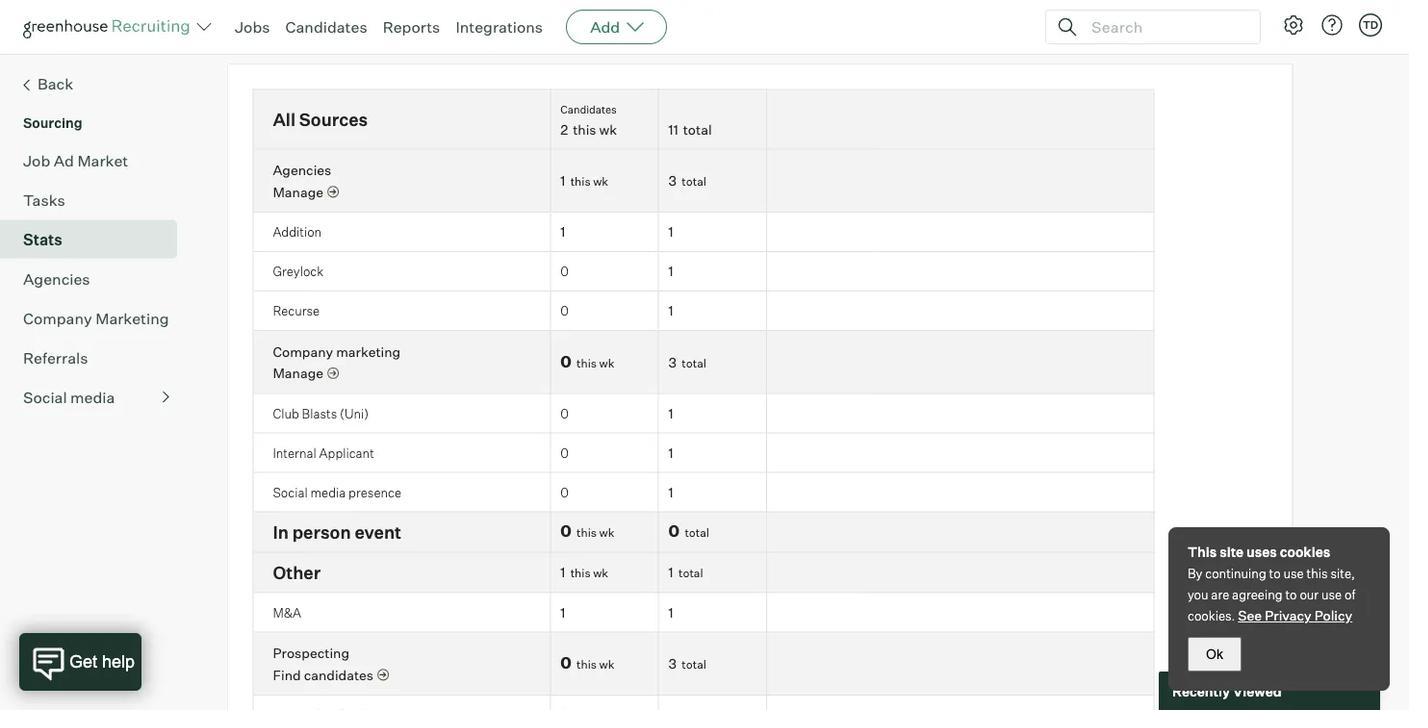 Task type: locate. For each thing, give the bounding box(es) containing it.
other
[[273, 562, 321, 584]]

3
[[669, 172, 677, 189], [669, 354, 677, 371], [669, 656, 677, 672]]

3 link
[[669, 172, 677, 189], [669, 354, 677, 371], [669, 656, 677, 672]]

2 manage link from the top
[[273, 364, 339, 383]]

person
[[292, 522, 351, 543]]

0 this wk
[[561, 352, 615, 371], [561, 522, 615, 541], [561, 654, 615, 673]]

2 vertical spatial 3
[[669, 656, 677, 672]]

to left our
[[1286, 587, 1297, 603]]

11 total
[[669, 121, 712, 138]]

agencies link up company marketing link
[[23, 267, 169, 290]]

1 link
[[561, 172, 566, 189], [561, 224, 566, 240], [669, 224, 674, 240], [669, 263, 674, 280], [669, 302, 674, 319], [669, 405, 674, 422], [669, 444, 674, 461], [669, 484, 674, 501], [561, 564, 566, 581], [669, 564, 674, 581], [561, 604, 566, 621], [669, 604, 674, 621]]

0 vertical spatial 3
[[669, 172, 677, 189]]

1 horizontal spatial agencies
[[273, 162, 331, 179]]

0 vertical spatial 3 link
[[669, 172, 677, 189]]

candidates for candidates
[[285, 17, 367, 37]]

0 total
[[669, 522, 710, 541]]

tasks link
[[23, 188, 169, 211]]

you
[[1188, 587, 1209, 603]]

0 vertical spatial social
[[23, 388, 67, 407]]

find
[[273, 667, 301, 684]]

1 manage from the top
[[273, 184, 324, 200]]

1 vertical spatial agencies
[[23, 269, 90, 289]]

candidates
[[285, 17, 367, 37], [561, 103, 617, 116]]

1 vertical spatial manage link
[[273, 364, 339, 383]]

1 horizontal spatial company
[[273, 343, 333, 360]]

are
[[1211, 587, 1230, 603]]

manage
[[273, 184, 324, 200], [273, 365, 324, 382]]

1 3 from the top
[[669, 172, 677, 189]]

0 horizontal spatial to
[[1269, 566, 1281, 581]]

marketing
[[336, 343, 401, 360]]

recurse
[[273, 303, 320, 319]]

1 vertical spatial 3 link
[[669, 354, 677, 371]]

manage link up addition on the top left of the page
[[273, 183, 339, 201]]

site
[[1220, 544, 1244, 561]]

total inside 0 total
[[685, 526, 710, 540]]

our
[[1300, 587, 1319, 603]]

3 for agencies manage
[[669, 172, 677, 189]]

jobs link
[[235, 17, 270, 37]]

cookies.
[[1188, 608, 1236, 624]]

0 vertical spatial manage link
[[273, 183, 339, 201]]

wk
[[599, 121, 617, 138], [593, 174, 609, 189], [599, 356, 615, 370], [599, 526, 615, 540], [593, 566, 609, 581], [599, 658, 615, 672]]

social down referrals
[[23, 388, 67, 407]]

0 vertical spatial 3 total
[[669, 172, 707, 189]]

1 vertical spatial 3
[[669, 354, 677, 371]]

2 3 from the top
[[669, 354, 677, 371]]

0 horizontal spatial company
[[23, 309, 92, 328]]

event
[[355, 522, 402, 543]]

2 3 total from the top
[[669, 354, 707, 371]]

1 horizontal spatial social
[[273, 485, 308, 500]]

candidates up 2 link
[[561, 103, 617, 116]]

0 horizontal spatial candidates
[[285, 17, 367, 37]]

manage link
[[273, 183, 339, 201], [273, 364, 339, 383]]

social media presence
[[273, 485, 402, 500]]

1 horizontal spatial agencies link
[[273, 162, 331, 179]]

this
[[573, 121, 596, 138], [571, 174, 591, 189], [577, 356, 597, 370], [577, 526, 597, 540], [1307, 566, 1328, 581], [571, 566, 591, 581], [577, 658, 597, 672]]

3 3 from the top
[[669, 656, 677, 672]]

candidates inside candidates 2 this wk
[[561, 103, 617, 116]]

social
[[23, 388, 67, 407], [273, 485, 308, 500]]

media down "referrals" link
[[70, 388, 115, 407]]

0 vertical spatial agencies
[[273, 162, 331, 179]]

1 0 this wk from the top
[[561, 352, 615, 371]]

1 3 link from the top
[[669, 172, 677, 189]]

1 this wk for 3
[[561, 172, 609, 189]]

0 horizontal spatial media
[[70, 388, 115, 407]]

2 1 this wk from the top
[[561, 564, 609, 581]]

1 vertical spatial use
[[1322, 587, 1342, 603]]

company down 'recurse'
[[273, 343, 333, 360]]

3 total for agencies manage
[[669, 172, 707, 189]]

1 vertical spatial 0 this wk
[[561, 522, 615, 541]]

3 0 this wk from the top
[[561, 654, 615, 673]]

manage link down company marketing link
[[273, 364, 339, 383]]

agencies for agencies manage
[[273, 162, 331, 179]]

0 vertical spatial manage
[[273, 184, 324, 200]]

0 horizontal spatial agencies
[[23, 269, 90, 289]]

jobs
[[235, 17, 270, 37]]

all sources
[[273, 109, 368, 130]]

reports link
[[383, 17, 440, 37]]

stats link
[[23, 228, 169, 251]]

3 3 link from the top
[[669, 656, 677, 672]]

1 this wk for 1
[[561, 564, 609, 581]]

11
[[669, 121, 679, 138]]

manage up addition on the top left of the page
[[273, 184, 324, 200]]

3 3 total from the top
[[669, 656, 707, 672]]

social media
[[23, 388, 115, 407]]

company inside 'company marketing manage'
[[273, 343, 333, 360]]

manage inside agencies manage
[[273, 184, 324, 200]]

company up referrals
[[23, 309, 92, 328]]

0 vertical spatial 1 this wk
[[561, 172, 609, 189]]

social down 'internal'
[[273, 485, 308, 500]]

1 total
[[669, 564, 703, 581]]

in person event
[[273, 522, 402, 543]]

back
[[38, 74, 73, 93]]

social media link
[[23, 386, 169, 409]]

stats
[[23, 230, 62, 249]]

agencies manage
[[273, 162, 331, 200]]

2 vertical spatial 0 this wk
[[561, 654, 615, 673]]

agencies
[[273, 162, 331, 179], [23, 269, 90, 289]]

uses
[[1247, 544, 1277, 561]]

candidates link
[[285, 17, 367, 37]]

1 vertical spatial manage
[[273, 365, 324, 382]]

0 vertical spatial media
[[70, 388, 115, 407]]

1 vertical spatial 1 this wk
[[561, 564, 609, 581]]

to down uses
[[1269, 566, 1281, 581]]

agencies down all
[[273, 162, 331, 179]]

this inside by continuing to use this site, you are agreeing to our use of cookies.
[[1307, 566, 1328, 581]]

0 vertical spatial company
[[23, 309, 92, 328]]

candidates for candidates 2 this wk
[[561, 103, 617, 116]]

0 vertical spatial 0 this wk
[[561, 352, 615, 371]]

this
[[1188, 544, 1217, 561]]

this site uses cookies
[[1188, 544, 1331, 561]]

1 vertical spatial 3 total
[[669, 354, 707, 371]]

total
[[683, 121, 712, 138], [682, 174, 707, 189], [682, 356, 707, 370], [685, 526, 710, 540], [679, 566, 703, 581], [682, 658, 707, 672]]

manage up the club
[[273, 365, 324, 382]]

3 total for company marketing manage
[[669, 354, 707, 371]]

greylock
[[273, 264, 324, 279]]

add button
[[566, 10, 667, 44]]

0 this wk for company marketing manage
[[561, 352, 615, 371]]

1 vertical spatial candidates
[[561, 103, 617, 116]]

social for social media presence
[[273, 485, 308, 500]]

1 horizontal spatial to
[[1286, 587, 1297, 603]]

prospecting
[[273, 645, 349, 662]]

0 horizontal spatial social
[[23, 388, 67, 407]]

manage link for 1
[[273, 183, 339, 201]]

agencies link
[[273, 162, 331, 179], [23, 267, 169, 290]]

agencies inside 'link'
[[23, 269, 90, 289]]

2 link
[[561, 121, 568, 138]]

configure image
[[1282, 13, 1305, 37]]

use
[[1284, 566, 1304, 581], [1322, 587, 1342, 603]]

1 this wk
[[561, 172, 609, 189], [561, 564, 609, 581]]

company for company marketing manage
[[273, 343, 333, 360]]

1 horizontal spatial media
[[310, 485, 346, 500]]

2 3 link from the top
[[669, 354, 677, 371]]

applicant
[[319, 445, 374, 461]]

policy
[[1315, 607, 1353, 624]]

2 manage from the top
[[273, 365, 324, 382]]

reports
[[383, 17, 440, 37]]

agreeing
[[1232, 587, 1283, 603]]

manage inside 'company marketing manage'
[[273, 365, 324, 382]]

1 horizontal spatial candidates
[[561, 103, 617, 116]]

1 1 this wk from the top
[[561, 172, 609, 189]]

media down internal applicant
[[310, 485, 346, 500]]

agencies down stats at the top left
[[23, 269, 90, 289]]

11 link
[[669, 121, 679, 138]]

td button
[[1359, 13, 1383, 37]]

use down cookies
[[1284, 566, 1304, 581]]

3 for prospecting find candidates
[[669, 656, 677, 672]]

2 vertical spatial 3 total
[[669, 656, 707, 672]]

use left of at the bottom of page
[[1322, 587, 1342, 603]]

viewed
[[1233, 683, 1282, 700]]

1 manage link from the top
[[273, 183, 339, 201]]

2 vertical spatial 3 link
[[669, 656, 677, 672]]

1 vertical spatial company
[[273, 343, 333, 360]]

2
[[561, 121, 568, 138]]

candidates right jobs
[[285, 17, 367, 37]]

1 vertical spatial social
[[273, 485, 308, 500]]

job
[[23, 151, 50, 170]]

1 vertical spatial media
[[310, 485, 346, 500]]

to
[[1269, 566, 1281, 581], [1286, 587, 1297, 603]]

0 vertical spatial agencies link
[[273, 162, 331, 179]]

company marketing link
[[273, 343, 401, 360]]

cookies
[[1280, 544, 1331, 561]]

media
[[70, 388, 115, 407], [310, 485, 346, 500]]

3 total for prospecting find candidates
[[669, 656, 707, 672]]

1 3 total from the top
[[669, 172, 707, 189]]

0 vertical spatial use
[[1284, 566, 1304, 581]]

3 link for prospecting find candidates
[[669, 656, 677, 672]]

agencies link down all
[[273, 162, 331, 179]]

company
[[23, 309, 92, 328], [273, 343, 333, 360]]

0 vertical spatial candidates
[[285, 17, 367, 37]]

1 vertical spatial agencies link
[[23, 267, 169, 290]]



Task type: vqa. For each thing, say whether or not it's contained in the screenshot.
and
no



Task type: describe. For each thing, give the bounding box(es) containing it.
2 0 this wk from the top
[[561, 522, 615, 541]]

see privacy policy
[[1238, 607, 1353, 624]]

0 vertical spatial to
[[1269, 566, 1281, 581]]

(50)
[[23, 22, 51, 39]]

job ad market link
[[23, 149, 169, 172]]

1 horizontal spatial use
[[1322, 587, 1342, 603]]

internal
[[273, 445, 316, 461]]

manage link for 0
[[273, 364, 339, 383]]

m&a
[[273, 605, 301, 620]]

0 horizontal spatial use
[[1284, 566, 1304, 581]]

company marketing
[[23, 309, 169, 328]]

market
[[77, 151, 128, 170]]

company for company marketing
[[23, 309, 92, 328]]

club blasts (uni)
[[273, 406, 369, 421]]

ok button
[[1188, 637, 1242, 672]]

find candidates link
[[273, 666, 389, 685]]

all
[[273, 109, 296, 130]]

internal applicant
[[273, 445, 374, 461]]

prospecting link
[[273, 645, 349, 662]]

privacy
[[1265, 607, 1312, 624]]

prospecting find candidates
[[273, 645, 374, 684]]

candidates
[[304, 667, 374, 684]]

ad
[[54, 151, 74, 170]]

social for social media
[[23, 388, 67, 407]]

blasts
[[302, 406, 337, 421]]

1 vertical spatial to
[[1286, 587, 1297, 603]]

of
[[1345, 587, 1356, 603]]

addition
[[273, 224, 322, 240]]

company marketing link
[[23, 307, 169, 330]]

recently viewed
[[1173, 683, 1282, 700]]

0 horizontal spatial agencies link
[[23, 267, 169, 290]]

site,
[[1331, 566, 1355, 581]]

sources
[[299, 109, 368, 130]]

wk inside candidates 2 this wk
[[599, 121, 617, 138]]

Search text field
[[1087, 13, 1243, 41]]

(uni)
[[340, 406, 369, 421]]

company marketing manage
[[273, 343, 401, 382]]

job ad market
[[23, 151, 128, 170]]

in
[[273, 522, 289, 543]]

add
[[590, 17, 620, 37]]

by
[[1188, 566, 1203, 581]]

3 for company marketing manage
[[669, 354, 677, 371]]

greenhouse recruiting image
[[23, 15, 196, 39]]

integrations link
[[456, 17, 543, 37]]

presence
[[349, 485, 402, 500]]

referrals
[[23, 348, 88, 367]]

club
[[273, 406, 299, 421]]

tasks
[[23, 190, 65, 210]]

recently
[[1173, 683, 1230, 700]]

marketing
[[95, 309, 169, 328]]

sourcing
[[23, 114, 82, 131]]

by continuing to use this site, you are agreeing to our use of cookies.
[[1188, 566, 1356, 624]]

td button
[[1356, 10, 1386, 40]]

referrals link
[[23, 346, 169, 369]]

continuing
[[1206, 566, 1267, 581]]

0 this wk for prospecting find candidates
[[561, 654, 615, 673]]

3 link for agencies manage
[[669, 172, 677, 189]]

media for social media
[[70, 388, 115, 407]]

integrations
[[456, 17, 543, 37]]

see
[[1238, 607, 1262, 624]]

ok
[[1206, 647, 1224, 662]]

3 link for company marketing manage
[[669, 354, 677, 371]]

media for social media presence
[[310, 485, 346, 500]]

see privacy policy link
[[1238, 607, 1353, 624]]

agencies for agencies
[[23, 269, 90, 289]]

candidates 2 this wk
[[561, 103, 617, 138]]

this inside candidates 2 this wk
[[573, 121, 596, 138]]

back link
[[23, 72, 169, 97]]

total inside 1 total
[[679, 566, 703, 581]]

td
[[1363, 18, 1379, 31]]



